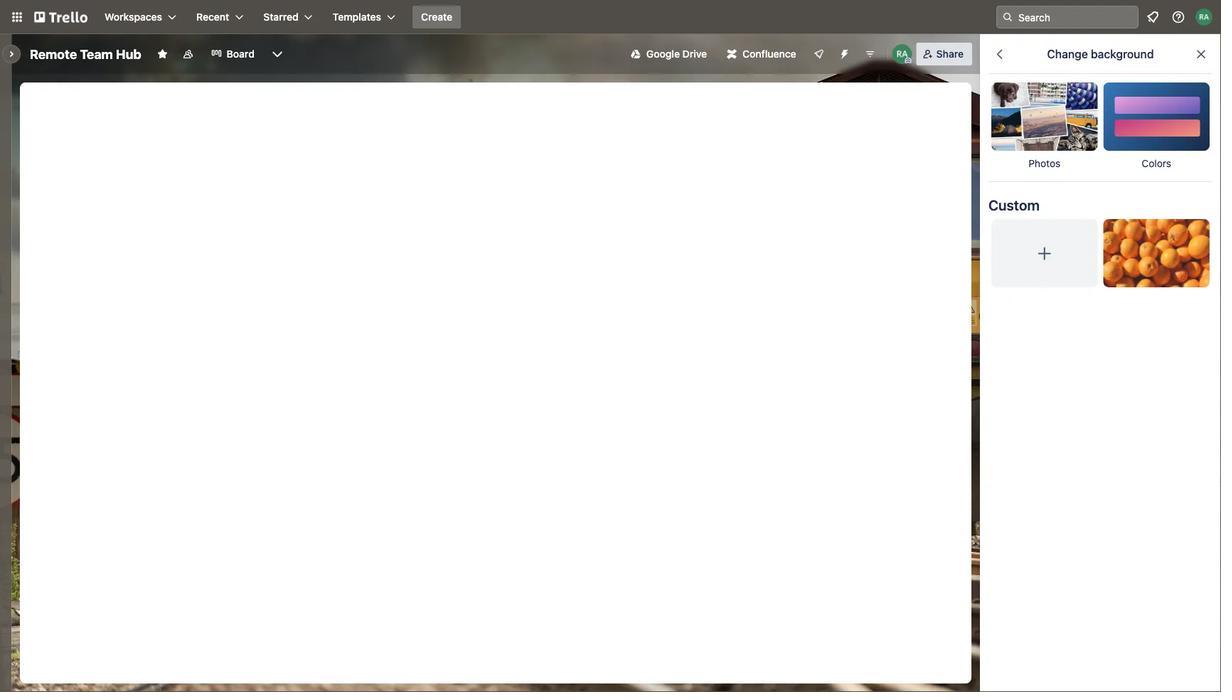 Task type: locate. For each thing, give the bounding box(es) containing it.
0 notifications image
[[1145, 9, 1162, 26]]

google
[[647, 48, 680, 60]]

workspaces button
[[96, 6, 185, 28]]

ruby anderson (rubyanderson7) image
[[1196, 9, 1213, 26], [893, 44, 913, 64]]

recent button
[[188, 6, 252, 28]]

confluence icon image
[[727, 49, 737, 59]]

board link
[[203, 43, 263, 65]]

automation image
[[834, 43, 854, 63]]

change
[[1048, 47, 1088, 61]]

templates
[[333, 11, 381, 23]]

ruby anderson (rubyanderson7) image right open information menu icon
[[1196, 9, 1213, 26]]

0 vertical spatial ruby anderson (rubyanderson7) image
[[1196, 9, 1213, 26]]

templates button
[[324, 6, 404, 28]]

0 horizontal spatial ruby anderson (rubyanderson7) image
[[893, 44, 913, 64]]

starred button
[[255, 6, 321, 28]]

Board name text field
[[23, 43, 148, 65]]

share
[[937, 48, 964, 60]]

photos
[[1029, 158, 1061, 169]]

1 horizontal spatial ruby anderson (rubyanderson7) image
[[1196, 9, 1213, 26]]

workspace visible image
[[183, 48, 194, 60]]

confluence
[[743, 48, 797, 60]]

background
[[1091, 47, 1154, 61]]

team
[[80, 46, 113, 62]]

ruby anderson (rubyanderson7) image left share button
[[893, 44, 913, 64]]

create
[[421, 11, 453, 23]]

workspaces
[[105, 11, 162, 23]]

google drive button
[[622, 43, 716, 65]]

colors
[[1142, 158, 1172, 169]]

star or unstar board image
[[157, 48, 168, 60]]



Task type: vqa. For each thing, say whether or not it's contained in the screenshot.
1st Starred Icon from the top of the page
no



Task type: describe. For each thing, give the bounding box(es) containing it.
board
[[227, 48, 255, 60]]

customize views image
[[270, 47, 284, 61]]

recent
[[196, 11, 229, 23]]

1 vertical spatial ruby anderson (rubyanderson7) image
[[893, 44, 913, 64]]

google drive icon image
[[631, 49, 641, 59]]

remote
[[30, 46, 77, 62]]

primary element
[[0, 0, 1222, 34]]

search image
[[1002, 11, 1014, 23]]

power ups image
[[814, 48, 825, 60]]

change background
[[1048, 47, 1154, 61]]

custom
[[989, 196, 1040, 213]]

Search field
[[1014, 6, 1138, 28]]

hub
[[116, 46, 141, 62]]

create button
[[413, 6, 461, 28]]

remote team hub
[[30, 46, 141, 62]]

back to home image
[[34, 6, 88, 28]]

google drive
[[647, 48, 707, 60]]

starred
[[263, 11, 299, 23]]

confluence button
[[719, 43, 805, 65]]

share button
[[917, 43, 973, 65]]

drive
[[683, 48, 707, 60]]

open information menu image
[[1172, 10, 1186, 24]]

this member is an admin of this board. image
[[905, 58, 912, 64]]



